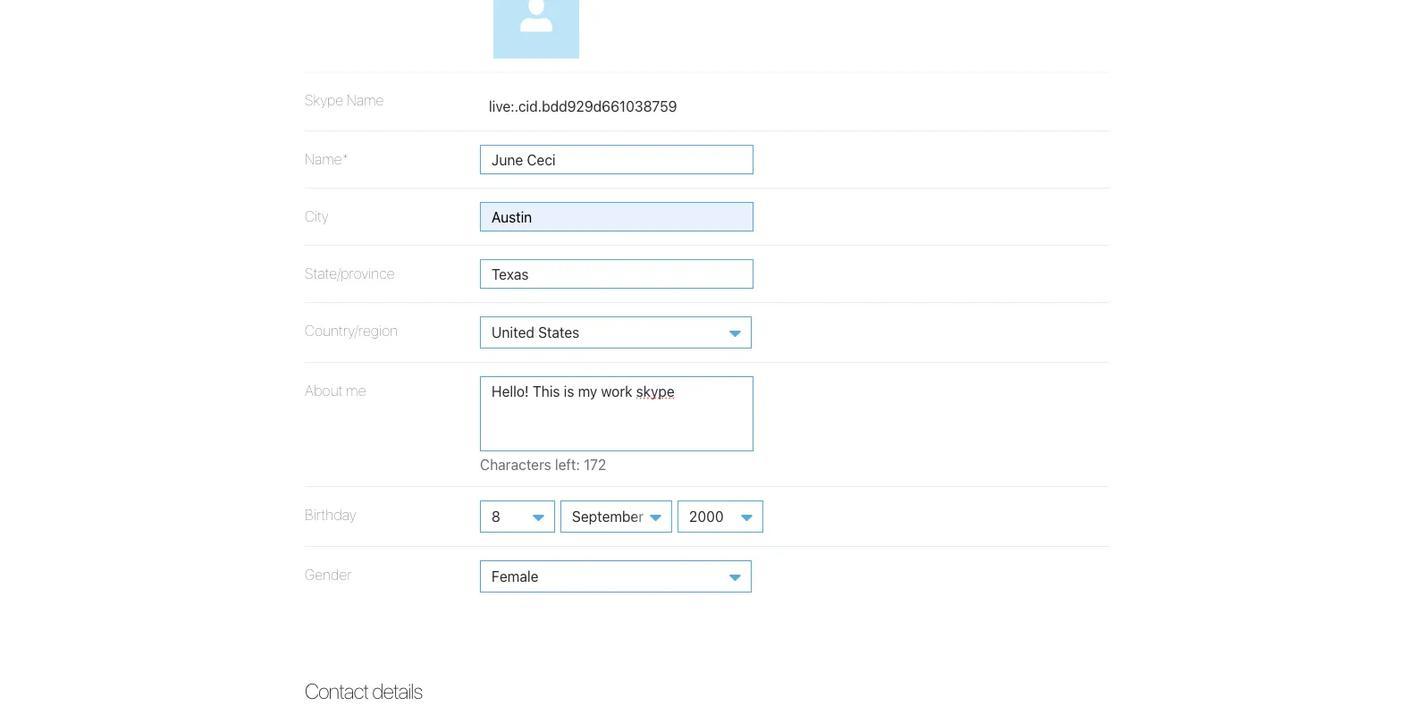 Task type: describe. For each thing, give the bounding box(es) containing it.
about me
[[305, 382, 366, 399]]

contact details
[[305, 679, 422, 704]]

Name* text field
[[480, 145, 754, 174]]

me
[[346, 382, 366, 399]]

female
[[492, 568, 539, 585]]

gender
[[305, 566, 352, 583]]

united states
[[492, 324, 580, 341]]

city
[[305, 207, 329, 224]]

8
[[492, 508, 501, 525]]

live:.cid.bdd929d661038759
[[489, 98, 678, 115]]

september
[[572, 508, 644, 525]]

birthday
[[305, 506, 356, 523]]

name*
[[305, 150, 349, 167]]

status containing characters left:
[[480, 456, 693, 473]]

skype
[[305, 92, 344, 109]]

country/region
[[305, 322, 398, 339]]

characters
[[480, 456, 552, 473]]

City text field
[[480, 202, 754, 231]]

about
[[305, 382, 343, 399]]

states
[[538, 324, 580, 341]]



Task type: vqa. For each thing, say whether or not it's contained in the screenshot.


Task type: locate. For each thing, give the bounding box(es) containing it.
contact
[[305, 679, 369, 704]]

united
[[492, 324, 535, 341]]

About me text field
[[480, 376, 754, 451]]

details
[[372, 679, 422, 704]]

characters left: 172
[[480, 456, 607, 473]]

2000
[[690, 508, 724, 525]]

left:
[[555, 456, 580, 473]]

skype name
[[305, 92, 384, 109]]

State/province text field
[[480, 259, 754, 289]]

name
[[347, 92, 384, 109]]

status
[[480, 456, 693, 473]]

172
[[584, 456, 607, 473]]

state/province
[[305, 265, 395, 282]]



